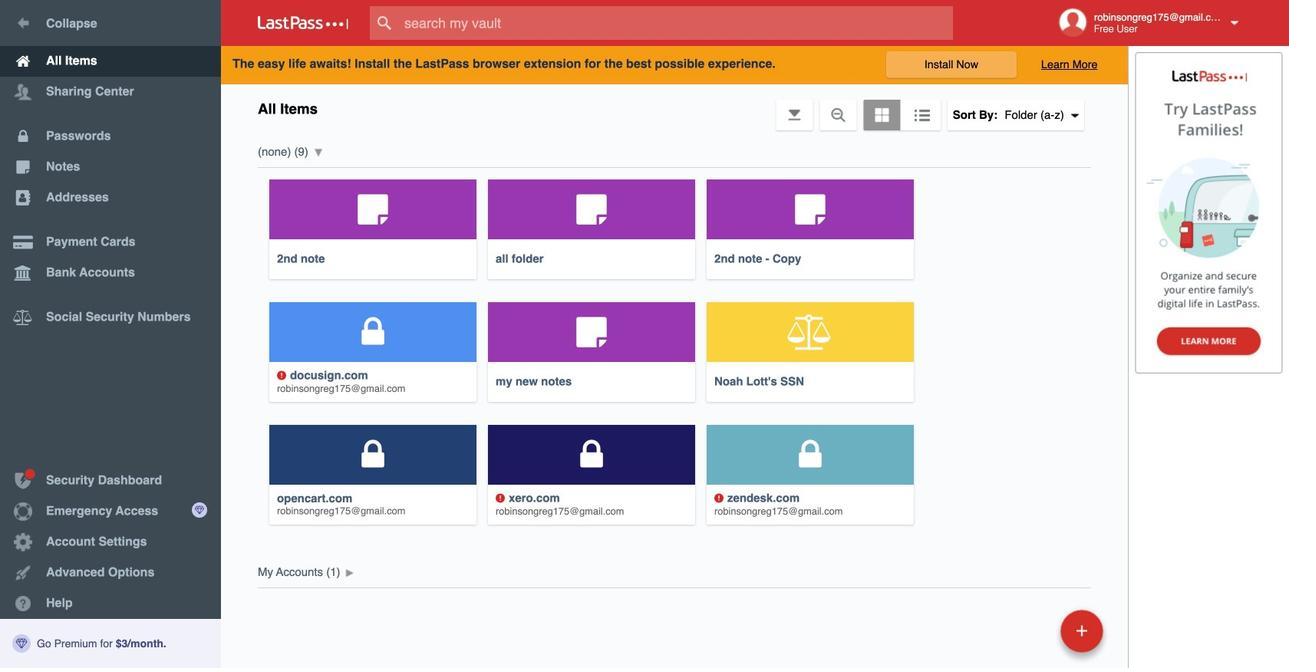 Task type: locate. For each thing, give the bounding box(es) containing it.
new item navigation
[[1055, 606, 1113, 669]]

main navigation navigation
[[0, 0, 221, 669]]

search my vault text field
[[370, 6, 983, 40]]



Task type: describe. For each thing, give the bounding box(es) containing it.
vault options navigation
[[221, 84, 1128, 130]]

Search search field
[[370, 6, 983, 40]]

lastpass image
[[258, 16, 348, 30]]

new item image
[[1077, 626, 1088, 637]]



Task type: vqa. For each thing, say whether or not it's contained in the screenshot.
password field
no



